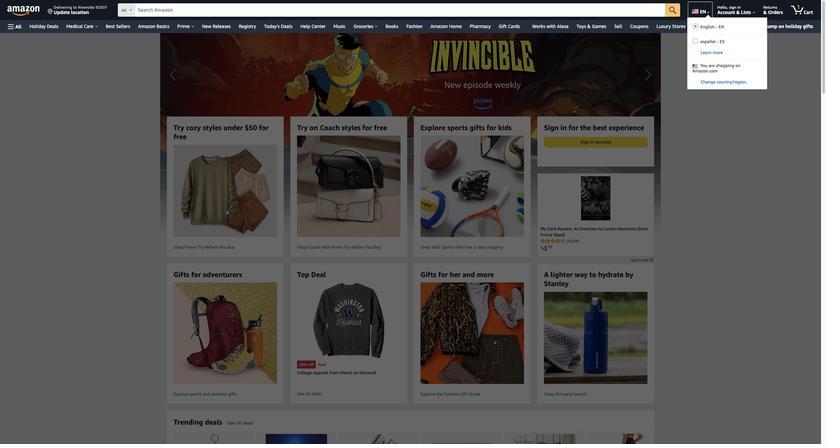Task type: locate. For each thing, give the bounding box(es) containing it.
sports for explore sports and outdoor gifts
[[190, 391, 202, 397]]

1 vertical spatial see all deals link
[[222, 417, 254, 429]]

1 vertical spatial sports
[[442, 244, 454, 250]]

0 vertical spatial gifts
[[803, 23, 813, 29]]

0 horizontal spatial see
[[227, 420, 235, 426]]

en up find a gift at the right
[[700, 9, 706, 14]]

govee rgbic floor lamp, led corner lamp compatible with alexa, smart modern floor lamp with music sync image
[[266, 434, 327, 444]]

1 horizontal spatial see
[[297, 391, 304, 396]]

deals for holiday deals
[[47, 23, 58, 29]]

0 vertical spatial sports
[[448, 124, 468, 132]]

sign for sign in for the best experience
[[544, 124, 559, 132]]

1 buy from the left
[[228, 244, 235, 250]]

prime link
[[173, 22, 198, 31]]

none submit inside all search field
[[666, 3, 681, 17]]

0 vertical spatial see all deals link
[[297, 391, 401, 397]]

coach
[[320, 124, 340, 132], [308, 244, 320, 250]]

2 vertical spatial gifts
[[228, 391, 237, 397]]

amazon home link
[[427, 22, 466, 31]]

all up sellers
[[122, 8, 126, 13]]

gifts left kids
[[470, 124, 485, 132]]

1 horizontal spatial see all deals
[[297, 391, 322, 396]]

the for a lighter way to hydrate by stanley
[[556, 391, 562, 397]]

all down amazon image
[[15, 24, 22, 29]]

-
[[716, 24, 718, 29], [717, 39, 719, 44]]

1 horizontal spatial free
[[374, 124, 387, 132]]

try cozy styles under $50 for free image
[[168, 145, 283, 237]]

2 horizontal spatial &
[[764, 9, 767, 15]]

amazon left home
[[431, 23, 448, 29]]

1 horizontal spatial before
[[351, 244, 364, 250]]

1 horizontal spatial you
[[365, 244, 373, 250]]

get
[[754, 23, 761, 29]]

1 horizontal spatial deals
[[281, 23, 293, 29]]

deals right today's
[[281, 23, 293, 29]]

0 horizontal spatial you
[[219, 244, 226, 250]]

cart
[[804, 9, 813, 15]]

0 vertical spatial see all deals
[[297, 391, 322, 396]]

with up the top deal
[[322, 244, 330, 250]]

kids'
[[432, 244, 441, 250]]

music
[[334, 23, 346, 29]]

orders
[[768, 9, 783, 15]]

list
[[174, 431, 826, 444]]

shop prime try before you buy
[[174, 244, 235, 250]]

0 horizontal spatial the
[[437, 391, 443, 397]]

and right her
[[463, 270, 475, 279]]

and
[[463, 270, 475, 279], [203, 391, 210, 397]]

2 gifts from the left
[[421, 270, 437, 279]]

with left 2-
[[455, 244, 464, 250]]

gift
[[499, 23, 507, 29], [708, 23, 716, 29], [460, 391, 468, 397]]

see all deals down college
[[297, 391, 322, 396]]

1 horizontal spatial all
[[305, 391, 310, 396]]

update
[[54, 9, 70, 15]]

navigation navigation
[[0, 0, 821, 92]]

- right english
[[716, 24, 718, 29]]

0 horizontal spatial gifts
[[174, 270, 189, 279]]

None submit
[[666, 3, 681, 17]]

find
[[694, 23, 703, 29]]

0 horizontal spatial more
[[477, 270, 494, 279]]

amazon left basics on the top left of page
[[138, 23, 155, 29]]

1 horizontal spatial styles
[[342, 124, 361, 132]]

2 vertical spatial sports
[[190, 391, 202, 397]]

deals for today's deals
[[281, 23, 293, 29]]

español
[[701, 39, 716, 44]]

2 horizontal spatial in
[[738, 5, 741, 10]]

delivering to riverside 92507 update location
[[54, 5, 107, 15]]

1 horizontal spatial the
[[556, 391, 562, 397]]

2 amazon from the left
[[431, 23, 448, 29]]

1 horizontal spatial more
[[713, 50, 723, 55]]

0 horizontal spatial a
[[704, 23, 707, 29]]

0 horizontal spatial styles
[[203, 124, 222, 132]]

more down day
[[477, 270, 494, 279]]

sports for explore sports gifts for kids
[[448, 124, 468, 132]]

see all deals up tp 3-tier cupcake stand melamine dessert stand fruit candy display tower for wedding birthday tea party and baby shower image
[[227, 420, 254, 426]]

delivering
[[54, 5, 72, 10]]

deals right holiday
[[47, 23, 58, 29]]

1 amazon from the left
[[138, 23, 155, 29]]

free
[[374, 124, 387, 132], [174, 133, 187, 141], [465, 244, 473, 250]]

0 vertical spatial sign
[[544, 124, 559, 132]]

0 vertical spatial all
[[305, 391, 310, 396]]

2 a from the left
[[763, 23, 765, 29]]

shop coach with prime try before you buy link
[[286, 136, 412, 252]]

2 horizontal spatial free
[[465, 244, 473, 250]]

in for sign in for the best experience
[[561, 124, 567, 132]]

2 buy from the left
[[374, 244, 381, 250]]

1 vertical spatial free
[[174, 133, 187, 141]]

1 vertical spatial deal
[[318, 362, 326, 367]]

& left "lists"
[[737, 9, 740, 15]]

0 horizontal spatial gifts
[[228, 391, 237, 397]]

are
[[709, 63, 715, 68]]

gifts
[[174, 270, 189, 279], [421, 270, 437, 279]]

& inside returns & orders
[[764, 9, 767, 15]]

1 vertical spatial sign
[[581, 139, 590, 145]]

a right get
[[763, 23, 765, 29]]

1 horizontal spatial and
[[463, 270, 475, 279]]

& right toys
[[588, 23, 591, 29]]

1 vertical spatial to
[[590, 270, 597, 279]]

0 vertical spatial all
[[122, 8, 126, 13]]

with left alexa
[[547, 23, 556, 29]]

coupons
[[630, 23, 649, 29]]

get a jump on holiday gifts
[[754, 23, 813, 29]]

& for returns
[[764, 9, 767, 15]]

main content containing try cozy styles under $50 for free
[[0, 33, 826, 444]]

1 a from the left
[[704, 23, 707, 29]]

a for find
[[704, 23, 707, 29]]

0 horizontal spatial deals
[[205, 418, 222, 426]]

deal up apparel
[[318, 362, 326, 367]]

you
[[700, 63, 708, 68], [219, 244, 226, 250], [365, 244, 373, 250]]

0 horizontal spatial en
[[700, 9, 706, 14]]

1 before from the left
[[205, 244, 218, 250]]

1 vertical spatial fashion
[[444, 391, 459, 397]]

luxury stores
[[657, 23, 686, 29]]

0 vertical spatial en
[[700, 9, 706, 14]]

español - es
[[701, 39, 725, 44]]

deal right the top at the bottom left of the page
[[311, 270, 326, 279]]

stanley
[[544, 280, 569, 288]]

0 horizontal spatial in
[[561, 124, 567, 132]]

0 horizontal spatial free
[[174, 133, 187, 141]]

amazon inside 'link'
[[431, 23, 448, 29]]

shop
[[174, 244, 184, 250], [297, 244, 307, 250], [421, 244, 431, 250], [544, 391, 554, 397]]

holiday deals link
[[26, 22, 62, 31]]

see all deals link up tp 3-tier cupcake stand melamine dessert stand fruit candy display tower for wedding birthday tea party and baby shower image
[[222, 417, 254, 429]]

for inside try cozy styles under $50 for free
[[259, 124, 269, 132]]

0 vertical spatial -
[[716, 24, 718, 29]]

0 vertical spatial fashion
[[407, 23, 423, 29]]

0 vertical spatial free
[[374, 124, 387, 132]]

fashion left guide
[[444, 391, 459, 397]]

see all deals link down merch
[[297, 391, 401, 397]]

styles inside try cozy styles under $50 for free
[[203, 124, 222, 132]]

prime
[[177, 23, 190, 29], [185, 244, 196, 250], [331, 244, 343, 250]]

0 horizontal spatial all
[[236, 420, 241, 426]]

$50
[[245, 124, 257, 132]]

list inside main content
[[174, 431, 826, 444]]

1 horizontal spatial a
[[763, 23, 765, 29]]

toys & games link
[[573, 22, 611, 31]]

sign in securely link
[[545, 137, 647, 147]]

1 horizontal spatial gift
[[499, 23, 507, 29]]

1 horizontal spatial see all deals link
[[297, 391, 401, 397]]

all
[[122, 8, 126, 13], [15, 24, 22, 29]]

1 horizontal spatial to
[[590, 270, 597, 279]]

1 horizontal spatial &
[[737, 9, 740, 15]]

2 styles from the left
[[342, 124, 361, 132]]

find a gift link
[[690, 22, 720, 31]]

more inside "learn more" link
[[713, 50, 723, 55]]

to right way
[[590, 270, 597, 279]]

in
[[738, 5, 741, 10], [561, 124, 567, 132], [591, 139, 594, 145]]

top
[[297, 270, 310, 279]]

1 styles from the left
[[203, 124, 222, 132]]

sell link
[[611, 22, 626, 31]]

securely
[[596, 139, 612, 145]]

registry link
[[235, 22, 260, 31]]

shop inside 'link'
[[544, 391, 554, 397]]

0 horizontal spatial fashion
[[407, 23, 423, 29]]

shop the early launch
[[544, 391, 587, 397]]

0 horizontal spatial see all deals
[[227, 420, 254, 426]]

0 vertical spatial coach
[[320, 124, 340, 132]]

all up tp 3-tier cupcake stand melamine dessert stand fruit candy display tower for wedding birthday tea party and baby shower image
[[236, 420, 241, 426]]

- left the es
[[717, 39, 719, 44]]

0 horizontal spatial all
[[15, 24, 22, 29]]

1 horizontal spatial en
[[719, 24, 725, 29]]

to left riverside
[[73, 5, 77, 10]]

and left outdoor
[[203, 391, 210, 397]]

& for toys
[[588, 23, 591, 29]]

0 horizontal spatial and
[[203, 391, 210, 397]]

0 horizontal spatial buy
[[228, 244, 235, 250]]

amazon.com
[[693, 68, 718, 73]]

all down college
[[305, 391, 310, 396]]

gifts right outdoor
[[228, 391, 237, 397]]

1 horizontal spatial gifts
[[470, 124, 485, 132]]

2 vertical spatial free
[[465, 244, 473, 250]]

help center
[[301, 23, 326, 29]]

0 vertical spatial to
[[73, 5, 77, 10]]

1 vertical spatial and
[[203, 391, 210, 397]]

tp 3-tier cupcake stand melamine dessert stand fruit candy display tower for wedding birthday tea party and baby shower image
[[189, 434, 239, 444]]

1 gifts from the left
[[174, 270, 189, 279]]

0 horizontal spatial to
[[73, 5, 77, 10]]

returns & orders
[[764, 5, 783, 15]]

gifts for adventurers image
[[162, 283, 289, 384]]

0 horizontal spatial before
[[205, 244, 218, 250]]

today's
[[264, 23, 280, 29]]

best sellers link
[[102, 22, 134, 31]]

sellers
[[116, 23, 130, 29]]

20 % off
[[299, 362, 314, 367]]

a right find
[[704, 23, 707, 29]]

gift left cards
[[499, 23, 507, 29]]

sign in securely
[[581, 139, 612, 145]]

for
[[259, 124, 269, 132], [363, 124, 372, 132], [487, 124, 497, 132], [569, 124, 579, 132], [191, 270, 201, 279], [438, 270, 448, 279]]

explore for explore sports gifts for kids
[[421, 124, 446, 132]]

1 horizontal spatial all
[[122, 8, 126, 13]]

see
[[297, 391, 304, 396], [227, 420, 235, 426]]

more right learn
[[713, 50, 723, 55]]

all inside search field
[[122, 8, 126, 13]]

en right english
[[719, 24, 725, 29]]

early
[[563, 391, 573, 397]]

sports inside shop kids' sports with free 2-day shipping link
[[442, 244, 454, 250]]

gifts down cart
[[803, 23, 813, 29]]

2 before from the left
[[351, 244, 364, 250]]

gift right find
[[708, 23, 716, 29]]

shop the early launch link
[[538, 292, 655, 399]]

see down college
[[297, 391, 304, 396]]

sign for sign in securely
[[581, 139, 590, 145]]

& left orders
[[764, 9, 767, 15]]

sports
[[448, 124, 468, 132], [442, 244, 454, 250], [190, 391, 202, 397]]

sponsored link
[[631, 257, 655, 262]]

fashion down search amazon text field
[[407, 23, 423, 29]]

2 vertical spatial in
[[591, 139, 594, 145]]

2 horizontal spatial with
[[547, 23, 556, 29]]

1 vertical spatial all
[[236, 420, 241, 426]]

see up tp 3-tier cupcake stand melamine dessert stand fruit candy display tower for wedding birthday tea party and baby shower image
[[227, 420, 235, 426]]

2 horizontal spatial gifts
[[803, 23, 813, 29]]

0 vertical spatial in
[[738, 5, 741, 10]]

deals
[[47, 23, 58, 29], [281, 23, 293, 29]]

1 horizontal spatial sign
[[581, 139, 590, 145]]

hello,
[[718, 5, 728, 10]]

1 deals from the left
[[47, 23, 58, 29]]

games
[[592, 23, 607, 29]]

amazon
[[138, 23, 155, 29], [431, 23, 448, 29]]

0 horizontal spatial amazon
[[138, 23, 155, 29]]

gift left guide
[[460, 391, 468, 397]]

- for español
[[717, 39, 719, 44]]

medical care
[[66, 23, 93, 29]]

sell
[[615, 23, 622, 29]]

watch the new season of the new amazon original series invincible with prime now on prime video. new episode weekly. image
[[160, 33, 661, 233]]

1 vertical spatial en
[[719, 24, 725, 29]]

0 horizontal spatial gift
[[460, 391, 468, 397]]

prime inside "link"
[[177, 23, 190, 29]]

on
[[779, 23, 785, 29], [736, 63, 741, 68], [310, 124, 318, 132], [353, 370, 359, 375]]

sports inside the explore sports and outdoor gifts link
[[190, 391, 202, 397]]

1 horizontal spatial amazon
[[431, 23, 448, 29]]

styles
[[203, 124, 222, 132], [342, 124, 361, 132]]

music link
[[330, 22, 350, 31]]

change country/region. link
[[693, 79, 763, 87]]

shop for a lighter way to hydrate by stanley
[[544, 391, 554, 397]]

1 vertical spatial all
[[15, 24, 22, 29]]

0 vertical spatial more
[[713, 50, 723, 55]]

0 horizontal spatial sign
[[544, 124, 559, 132]]

1 vertical spatial in
[[561, 124, 567, 132]]

shopping
[[716, 63, 735, 68]]

0 horizontal spatial deals
[[47, 23, 58, 29]]

2 deals from the left
[[281, 23, 293, 29]]

main content
[[0, 33, 826, 444]]

the inside 'link'
[[556, 391, 562, 397]]

explore sports and outdoor gifts
[[174, 391, 237, 397]]

1 horizontal spatial gifts
[[421, 270, 437, 279]]

1 vertical spatial -
[[717, 39, 719, 44]]

gifts for gifts for adventurers
[[174, 270, 189, 279]]

try on coach styles for free
[[297, 124, 387, 132]]

1 horizontal spatial in
[[591, 139, 594, 145]]

1 horizontal spatial buy
[[374, 244, 381, 250]]

see all deals
[[297, 391, 322, 396], [227, 420, 254, 426]]



Task type: vqa. For each thing, say whether or not it's contained in the screenshot.
RATED within Highly Rated Dog Fetch, Tug and Toss Toys Club – Amazon Subscribe & Discover
no



Task type: describe. For each thing, give the bounding box(es) containing it.
holiday
[[786, 23, 802, 29]]

find a gift
[[694, 23, 716, 29]]

new releases
[[202, 23, 231, 29]]

all inside button
[[15, 24, 22, 29]]

kids
[[498, 124, 512, 132]]

lists
[[741, 9, 751, 15]]

all button
[[5, 20, 25, 33]]

english
[[701, 24, 715, 29]]

groceries
[[354, 23, 373, 29]]

1 horizontal spatial fashion
[[444, 391, 459, 397]]

account & lists
[[718, 9, 751, 15]]

cards
[[508, 23, 520, 29]]

sponsored
[[631, 258, 650, 262]]

a for get
[[763, 23, 765, 29]]

to inside the "a lighter way to hydrate by stanley"
[[590, 270, 597, 279]]

toys & games
[[577, 23, 607, 29]]

amazon home
[[431, 23, 462, 29]]

bedsure orthopedic dog bed - washable bolster dog beds for small/medium/large/extra large dogs, supportive foam pet couch... image
[[425, 442, 500, 444]]

the for gifts for her and more
[[437, 391, 443, 397]]

shop for explore sports gifts for kids
[[421, 244, 431, 250]]

under
[[224, 124, 243, 132]]

country/region.
[[717, 79, 748, 84]]

works with alexa
[[532, 23, 569, 29]]

bedsure embossed bed pillowcase and sheet sets, 1 count image
[[514, 434, 576, 444]]

before inside shop coach with prime try before you buy link
[[351, 244, 364, 250]]

All search field
[[118, 3, 681, 17]]

hello, sign in
[[718, 5, 741, 10]]

off
[[309, 362, 314, 367]]

1 vertical spatial see
[[227, 420, 235, 426]]

0 vertical spatial see
[[297, 391, 304, 396]]

books
[[386, 23, 399, 29]]

help center link
[[297, 22, 330, 31]]

2 horizontal spatial deals
[[311, 391, 322, 396]]

- for english
[[716, 24, 718, 29]]

toys
[[577, 23, 586, 29]]

holiday
[[30, 23, 46, 29]]

groceries link
[[350, 22, 382, 31]]

coupons link
[[626, 22, 653, 31]]

account
[[718, 9, 736, 15]]

pharmacy
[[470, 23, 491, 29]]

shop for try cozy styles under $50 for free
[[174, 244, 184, 250]]

shop kids' sports with free 2-day shipping
[[421, 244, 503, 250]]

1 vertical spatial more
[[477, 270, 494, 279]]

explore sports gifts for kids image
[[409, 136, 536, 237]]

tnnzeet high waisted pattern leggings for women - buttery soft tummy control printed pants for workout yoga image
[[612, 434, 644, 444]]

all for top see all deals link
[[305, 391, 310, 396]]

guide
[[469, 391, 481, 397]]

sign in for the best experience
[[544, 124, 645, 132]]

explore for explore the fashion gift guide
[[421, 391, 435, 397]]

0 vertical spatial and
[[463, 270, 475, 279]]

gift inside main content
[[460, 391, 468, 397]]

to inside delivering to riverside 92507 update location
[[73, 5, 77, 10]]

Search Amazon text field
[[135, 4, 666, 16]]

gifts inside navigation navigation
[[803, 23, 813, 29]]

sign
[[729, 5, 737, 10]]

es
[[720, 39, 725, 44]]

2 horizontal spatial the
[[581, 124, 591, 132]]

basics
[[157, 23, 169, 29]]

college apparel from merch on demand
[[297, 370, 376, 375]]

stores
[[673, 23, 686, 29]]

gift cards
[[499, 23, 520, 29]]

amazon for amazon home
[[431, 23, 448, 29]]

trending deals
[[174, 418, 222, 426]]

learn more
[[701, 50, 723, 55]]

today's deals
[[264, 23, 293, 29]]

in for sign in securely
[[591, 139, 594, 145]]

apparel
[[313, 370, 328, 375]]

launch
[[574, 391, 587, 397]]

before inside 'shop prime try before you buy' link
[[205, 244, 218, 250]]

by
[[626, 270, 634, 279]]

top deal
[[297, 270, 326, 279]]

college apparel from merch on demand image
[[312, 283, 386, 359]]

best
[[106, 23, 115, 29]]

returns
[[764, 5, 778, 10]]

books link
[[382, 22, 403, 31]]

gifts for her and more image
[[409, 283, 536, 384]]

2 horizontal spatial gift
[[708, 23, 716, 29]]

& for account
[[737, 9, 740, 15]]

outdoor
[[211, 391, 227, 397]]

gifts for gifts for her and more
[[421, 270, 437, 279]]

0 vertical spatial deal
[[311, 270, 326, 279]]

gifts for her and more
[[421, 270, 494, 279]]

1 horizontal spatial deals
[[243, 420, 254, 426]]

today's deals link
[[260, 22, 297, 31]]

new releases link
[[198, 22, 235, 31]]

explore for explore sports and outdoor gifts
[[174, 391, 188, 397]]

1 vertical spatial coach
[[308, 244, 320, 250]]

with inside navigation navigation
[[547, 23, 556, 29]]

en link
[[688, 2, 713, 18]]

amazon basics
[[138, 23, 169, 29]]

shop coach with prime try before you buy
[[297, 244, 381, 250]]

a lighter way to hydrate by stanley image
[[539, 292, 654, 384]]

2-
[[474, 244, 478, 250]]

all for leftmost see all deals link
[[236, 420, 241, 426]]

1 horizontal spatial with
[[455, 244, 464, 250]]

experience
[[609, 124, 645, 132]]

gifts for adventurers
[[174, 270, 242, 279]]

0 horizontal spatial with
[[322, 244, 330, 250]]

fashion link
[[403, 22, 427, 31]]

amazon image
[[7, 6, 40, 16]]

in inside navigation navigation
[[738, 5, 741, 10]]

1
[[797, 4, 800, 10]]

best sellers
[[106, 23, 130, 29]]

on inside you are shopping on amazon.com
[[736, 63, 741, 68]]

amazon for amazon basics
[[138, 23, 155, 29]]

explore the fashion gift guide
[[421, 391, 481, 397]]

medical
[[66, 23, 83, 29]]

free inside try cozy styles under $50 for free
[[174, 133, 187, 141]]

shop for try on coach styles for free
[[297, 244, 307, 250]]

leave feedback on sponsored ad element
[[631, 258, 655, 262]]

works with alexa link
[[528, 22, 573, 31]]

releases
[[213, 23, 231, 29]]

adventurers
[[203, 270, 242, 279]]

try on coach styles for free image
[[286, 136, 412, 237]]

0 horizontal spatial see all deals link
[[222, 417, 254, 429]]

home
[[449, 23, 462, 29]]

shipping
[[486, 244, 503, 250]]

her
[[450, 270, 461, 279]]

try inside try cozy styles under $50 for free
[[174, 124, 184, 132]]

get a jump on holiday gifts link
[[751, 22, 816, 31]]

jump
[[766, 23, 778, 29]]

day
[[478, 244, 485, 250]]

help
[[301, 23, 310, 29]]

center
[[312, 23, 326, 29]]

fashion inside navigation navigation
[[407, 23, 423, 29]]

1 vertical spatial see all deals
[[227, 420, 254, 426]]

cozy
[[186, 124, 201, 132]]

amazon basics link
[[134, 22, 173, 31]]

shop kids' sports with free 2-day shipping link
[[409, 136, 536, 252]]

learn more link
[[693, 50, 763, 57]]

you are shopping on amazon.com
[[693, 63, 741, 73]]

explore sports and outdoor gifts link
[[162, 283, 289, 399]]

1 vertical spatial gifts
[[470, 124, 485, 132]]

best
[[593, 124, 607, 132]]

learn
[[701, 50, 712, 55]]

new
[[202, 23, 212, 29]]

you inside you are shopping on amazon.com
[[700, 63, 708, 68]]

etguuds short usb c cable fast charging nylon braided image
[[349, 434, 410, 444]]

demand
[[360, 370, 376, 375]]



